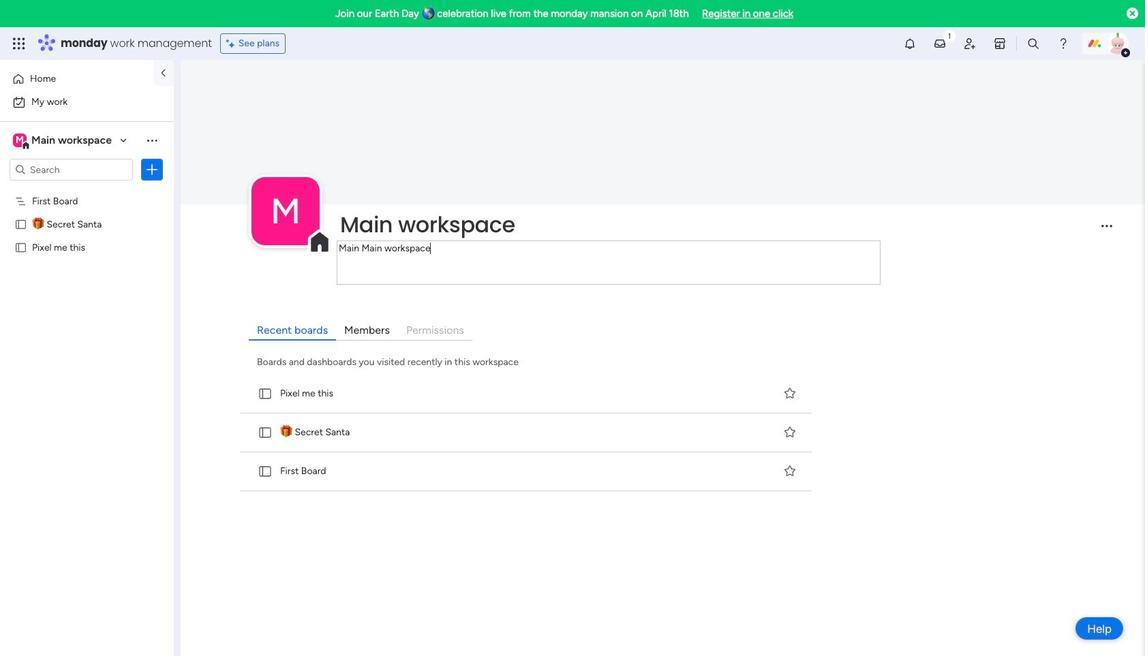 Task type: describe. For each thing, give the bounding box(es) containing it.
ruby anderson image
[[1108, 33, 1129, 55]]

monday marketplace image
[[994, 37, 1007, 50]]

search everything image
[[1027, 37, 1041, 50]]

1 image
[[944, 28, 956, 43]]

2 add to favorites image from the top
[[784, 465, 797, 478]]

0 vertical spatial public board image
[[14, 241, 27, 254]]

1 horizontal spatial workspace image
[[252, 177, 320, 245]]

Search in workspace field
[[29, 162, 114, 178]]

1 add to favorites image from the top
[[784, 387, 797, 401]]

select product image
[[12, 37, 26, 50]]

add to favorites image
[[784, 426, 797, 439]]

public board image for add to favorites image
[[258, 426, 273, 441]]

1 vertical spatial option
[[8, 91, 166, 113]]

2 vertical spatial option
[[0, 189, 174, 191]]

0 horizontal spatial workspace image
[[13, 133, 27, 148]]



Task type: vqa. For each thing, say whether or not it's contained in the screenshot.
rightmost 1 button
no



Task type: locate. For each thing, give the bounding box(es) containing it.
add to favorites image up add to favorites image
[[784, 387, 797, 401]]

invite members image
[[964, 37, 977, 50]]

workspace options image
[[145, 134, 159, 147]]

help image
[[1057, 37, 1071, 50]]

None field
[[337, 211, 1091, 239]]

workspace selection element
[[13, 132, 114, 150]]

options image
[[145, 163, 159, 177]]

1 vertical spatial workspace image
[[252, 177, 320, 245]]

list box
[[0, 187, 174, 443]]

quick search results list box
[[237, 375, 816, 492]]

1 horizontal spatial public board image
[[258, 387, 273, 402]]

v2 ellipsis image
[[1102, 225, 1113, 237]]

2 vertical spatial public board image
[[258, 464, 273, 479]]

0 vertical spatial public board image
[[14, 218, 27, 231]]

0 vertical spatial option
[[8, 68, 145, 90]]

option
[[8, 68, 145, 90], [8, 91, 166, 113], [0, 189, 174, 191]]

add to favorites image
[[784, 387, 797, 401], [784, 465, 797, 478]]

public board image for first add to favorites icon from the bottom
[[258, 464, 273, 479]]

1 vertical spatial add to favorites image
[[784, 465, 797, 478]]

public board image
[[14, 241, 27, 254], [258, 387, 273, 402]]

1 vertical spatial public board image
[[258, 426, 273, 441]]

workspace image
[[13, 133, 27, 148], [252, 177, 320, 245]]

see plans image
[[226, 36, 239, 51]]

update feed image
[[934, 37, 947, 50]]

notifications image
[[904, 37, 917, 50]]

add to favorites image down add to favorites image
[[784, 465, 797, 478]]

public board image
[[14, 218, 27, 231], [258, 426, 273, 441], [258, 464, 273, 479]]

None text field
[[337, 241, 881, 285]]

1 vertical spatial public board image
[[258, 387, 273, 402]]

0 vertical spatial add to favorites image
[[784, 387, 797, 401]]

0 horizontal spatial public board image
[[14, 241, 27, 254]]

0 vertical spatial workspace image
[[13, 133, 27, 148]]



